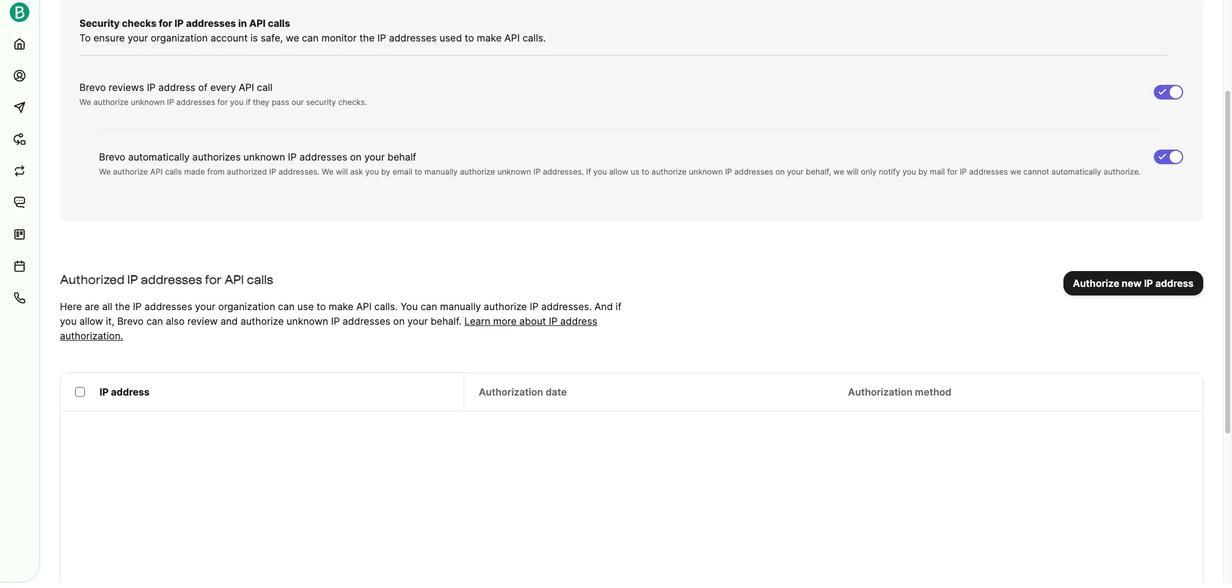 Task type: describe. For each thing, give the bounding box(es) containing it.
behalf.
[[431, 315, 462, 327]]

0 horizontal spatial automatically
[[128, 151, 190, 163]]

manually inside brevo automatically authorizes unknown ip addresses on your behalf we authorize api calls made from authorized ip addresses. we will ask you by email to manually authorize unknown ip addresses. if you allow us to authorize unknown ip addresses on your behalf, we will only notify you by mail for ip addresses we cannot automatically authorize.
[[424, 167, 458, 177]]

authorize
[[1073, 277, 1119, 290]]

authorizes
[[192, 151, 241, 163]]

brevo inside here are all the ip addresses your organization can use to make api calls.  you can manually authorize ip addresses. and if you allow it, brevo can also review and authorize unknown ip addresses on your behalf.
[[117, 315, 144, 327]]

your down the you
[[407, 315, 428, 327]]

email
[[393, 167, 412, 177]]

authorization for authorization date
[[479, 386, 543, 398]]

in
[[238, 17, 247, 29]]

for inside security checks for ip addresses in api calls to ensure your organization account is safe, we can monitor the ip addresses used to make api calls.
[[159, 17, 172, 29]]

ip address
[[100, 386, 150, 398]]

brevo automatically authorizes unknown ip addresses on your behalf we authorize api calls made from authorized ip addresses. we will ask you by email to manually authorize unknown ip addresses. if you allow us to authorize unknown ip addresses on your behalf, we will only notify you by mail for ip addresses we cannot automatically authorize.
[[99, 151, 1141, 177]]

addresses. inside here are all the ip addresses your organization can use to make api calls.  you can manually authorize ip addresses. and if you allow it, brevo can also review and authorize unknown ip addresses on your behalf.
[[541, 301, 592, 313]]

here
[[60, 301, 82, 313]]

on inside here are all the ip addresses your organization can use to make api calls.  you can manually authorize ip addresses. and if you allow it, brevo can also review and authorize unknown ip addresses on your behalf.
[[393, 315, 405, 327]]

authorize inside brevo reviews ip address of every api call we authorize unknown ip addresses for you if they pass our security checks.
[[93, 97, 129, 107]]

every
[[210, 81, 236, 93]]

we inside brevo reviews ip address of every api call we authorize unknown ip addresses for you if they pass our security checks.
[[79, 97, 91, 107]]

monitor
[[321, 32, 357, 44]]

authorize.
[[1104, 167, 1141, 177]]

mail
[[930, 167, 945, 177]]

ask
[[350, 167, 363, 177]]

address inside learn more about ip address authorization.
[[560, 315, 597, 327]]

only
[[861, 167, 877, 177]]

address inside button
[[1156, 277, 1194, 290]]

you inside brevo reviews ip address of every api call we authorize unknown ip addresses for you if they pass our security checks.
[[230, 97, 244, 107]]

your left behalf
[[364, 151, 385, 163]]

to right us
[[642, 167, 649, 177]]

learn
[[464, 315, 490, 327]]

to inside security checks for ip addresses in api calls to ensure your organization account is safe, we can monitor the ip addresses used to make api calls.
[[465, 32, 474, 44]]

use
[[297, 301, 314, 313]]

2 will from the left
[[847, 167, 859, 177]]

api inside here are all the ip addresses your organization can use to make api calls.  you can manually authorize ip addresses. and if you allow it, brevo can also review and authorize unknown ip addresses on your behalf.
[[356, 301, 372, 313]]

from
[[207, 167, 225, 177]]

ip inside learn more about ip address authorization.
[[549, 315, 558, 327]]

authorize new ip address
[[1073, 277, 1194, 290]]

about
[[519, 315, 546, 327]]

our
[[292, 97, 304, 107]]

ip inside button
[[1144, 277, 1153, 290]]

you right ask
[[365, 167, 379, 177]]

calls. inside here are all the ip addresses your organization can use to make api calls.  you can manually authorize ip addresses. and if you allow it, brevo can also review and authorize unknown ip addresses on your behalf.
[[374, 301, 398, 313]]

unknown inside brevo reviews ip address of every api call we authorize unknown ip addresses for you if they pass our security checks.
[[131, 97, 165, 107]]

review
[[187, 315, 218, 327]]

method
[[915, 386, 952, 398]]

it,
[[106, 315, 114, 327]]

to
[[79, 32, 91, 44]]

brevo reviews ip address of every api call we authorize unknown ip addresses for you if they pass our security checks.
[[79, 81, 367, 107]]

0 vertical spatial on
[[350, 151, 362, 163]]

ensure
[[93, 32, 125, 44]]

authorization for authorization method
[[848, 386, 913, 398]]

new
[[1122, 277, 1142, 290]]

for inside brevo reviews ip address of every api call we authorize unknown ip addresses for you if they pass our security checks.
[[217, 97, 228, 107]]

is
[[250, 32, 258, 44]]

date
[[546, 386, 567, 398]]

can right the you
[[421, 301, 437, 313]]

all
[[102, 301, 112, 313]]

you inside here are all the ip addresses your organization can use to make api calls.  you can manually authorize ip addresses. and if you allow it, brevo can also review and authorize unknown ip addresses on your behalf.
[[60, 315, 77, 327]]

also
[[166, 315, 185, 327]]

1 horizontal spatial we
[[833, 167, 844, 177]]

more
[[493, 315, 517, 327]]

of
[[198, 81, 208, 93]]

the inside security checks for ip addresses in api calls to ensure your organization account is safe, we can monitor the ip addresses used to make api calls.
[[360, 32, 375, 44]]

checks
[[122, 17, 157, 29]]

make inside security checks for ip addresses in api calls to ensure your organization account is safe, we can monitor the ip addresses used to make api calls.
[[477, 32, 502, 44]]

are
[[85, 301, 99, 313]]

reviews
[[109, 81, 144, 93]]

us
[[631, 167, 640, 177]]

brevo for brevo automatically authorizes unknown ip addresses on your behalf
[[99, 151, 125, 163]]



Task type: locate. For each thing, give the bounding box(es) containing it.
organization inside security checks for ip addresses in api calls to ensure your organization account is safe, we can monitor the ip addresses used to make api calls.
[[151, 32, 208, 44]]

0 horizontal spatial calls.
[[374, 301, 398, 313]]

1 authorization from the left
[[479, 386, 543, 398]]

0 horizontal spatial make
[[329, 301, 354, 313]]

your
[[128, 32, 148, 44], [364, 151, 385, 163], [787, 167, 804, 177], [195, 301, 215, 313], [407, 315, 428, 327]]

allow
[[609, 167, 629, 177], [79, 315, 103, 327]]

2 horizontal spatial we
[[322, 167, 334, 177]]

organization up and
[[218, 301, 275, 313]]

allow left us
[[609, 167, 629, 177]]

address
[[158, 81, 195, 93], [1156, 277, 1194, 290], [560, 315, 597, 327], [111, 386, 150, 398]]

will
[[336, 167, 348, 177], [847, 167, 859, 177]]

can left monitor
[[302, 32, 319, 44]]

make up learn more about ip address authorization. link
[[329, 301, 354, 313]]

to right the use
[[317, 301, 326, 313]]

addresses. right authorized
[[279, 167, 320, 177]]

if right and
[[616, 301, 622, 313]]

0 vertical spatial organization
[[151, 32, 208, 44]]

1 horizontal spatial if
[[616, 301, 622, 313]]

0 vertical spatial automatically
[[128, 151, 190, 163]]

can left the also on the left bottom
[[146, 315, 163, 327]]

addresses. up about
[[541, 301, 592, 313]]

your inside security checks for ip addresses in api calls to ensure your organization account is safe, we can monitor the ip addresses used to make api calls.
[[128, 32, 148, 44]]

addresses.
[[279, 167, 320, 177], [543, 167, 584, 177], [541, 301, 592, 313]]

by
[[381, 167, 390, 177], [918, 167, 928, 177]]

will left "only"
[[847, 167, 859, 177]]

the right all
[[115, 301, 130, 313]]

you down every
[[230, 97, 244, 107]]

account
[[211, 32, 248, 44]]

0 vertical spatial the
[[360, 32, 375, 44]]

1 horizontal spatial will
[[847, 167, 859, 177]]

1 by from the left
[[381, 167, 390, 177]]

organization inside here are all the ip addresses your organization can use to make api calls.  you can manually authorize ip addresses. and if you allow it, brevo can also review and authorize unknown ip addresses on your behalf.
[[218, 301, 275, 313]]

ip
[[175, 17, 184, 29], [377, 32, 386, 44], [147, 81, 156, 93], [167, 97, 174, 107], [288, 151, 297, 163], [269, 167, 276, 177], [534, 167, 541, 177], [725, 167, 732, 177], [960, 167, 967, 177], [127, 272, 138, 287], [1144, 277, 1153, 290], [133, 301, 142, 313], [530, 301, 539, 313], [331, 315, 340, 327], [549, 315, 558, 327], [100, 386, 109, 398]]

0 horizontal spatial on
[[350, 151, 362, 163]]

we
[[286, 32, 299, 44], [833, 167, 844, 177], [1010, 167, 1021, 177]]

0 vertical spatial allow
[[609, 167, 629, 177]]

made
[[184, 167, 205, 177]]

brevo for brevo reviews ip address of every api call
[[79, 81, 106, 93]]

if left they
[[246, 97, 251, 107]]

by left email
[[381, 167, 390, 177]]

1 vertical spatial if
[[616, 301, 622, 313]]

authorization
[[479, 386, 543, 398], [848, 386, 913, 398]]

your up the 'review'
[[195, 301, 215, 313]]

cannot
[[1024, 167, 1049, 177]]

1 vertical spatial make
[[329, 301, 354, 313]]

automatically right cannot
[[1052, 167, 1102, 177]]

addresses inside brevo reviews ip address of every api call we authorize unknown ip addresses for you if they pass our security checks.
[[176, 97, 215, 107]]

the inside here are all the ip addresses your organization can use to make api calls.  you can manually authorize ip addresses. and if you allow it, brevo can also review and authorize unknown ip addresses on your behalf.
[[115, 301, 130, 313]]

we right behalf,
[[833, 167, 844, 177]]

if inside brevo reviews ip address of every api call we authorize unknown ip addresses for you if they pass our security checks.
[[246, 97, 251, 107]]

1 vertical spatial manually
[[440, 301, 481, 313]]

1 vertical spatial on
[[776, 167, 785, 177]]

calls inside brevo automatically authorizes unknown ip addresses on your behalf we authorize api calls made from authorized ip addresses. we will ask you by email to manually authorize unknown ip addresses. if you allow us to authorize unknown ip addresses on your behalf, we will only notify you by mail for ip addresses we cannot automatically authorize.
[[165, 167, 182, 177]]

security
[[79, 17, 120, 29]]

your left behalf,
[[787, 167, 804, 177]]

if inside here are all the ip addresses your organization can use to make api calls.  you can manually authorize ip addresses. and if you allow it, brevo can also review and authorize unknown ip addresses on your behalf.
[[616, 301, 622, 313]]

we inside security checks for ip addresses in api calls to ensure your organization account is safe, we can monitor the ip addresses used to make api calls.
[[286, 32, 299, 44]]

1 vertical spatial allow
[[79, 315, 103, 327]]

organization
[[151, 32, 208, 44], [218, 301, 275, 313]]

for right mail
[[947, 167, 958, 177]]

brevo inside brevo automatically authorizes unknown ip addresses on your behalf we authorize api calls made from authorized ip addresses. we will ask you by email to manually authorize unknown ip addresses. if you allow us to authorize unknown ip addresses on your behalf, we will only notify you by mail for ip addresses we cannot automatically authorize.
[[99, 151, 125, 163]]

authorize new ip address button
[[1063, 271, 1204, 296]]

0 vertical spatial manually
[[424, 167, 458, 177]]

calls. inside security checks for ip addresses in api calls to ensure your organization account is safe, we can monitor the ip addresses used to make api calls.
[[523, 32, 546, 44]]

will left ask
[[336, 167, 348, 177]]

used
[[440, 32, 462, 44]]

0 horizontal spatial if
[[246, 97, 251, 107]]

1 horizontal spatial we
[[99, 167, 111, 177]]

call
[[257, 81, 273, 93]]

1 horizontal spatial the
[[360, 32, 375, 44]]

we
[[79, 97, 91, 107], [99, 167, 111, 177], [322, 167, 334, 177]]

notify
[[879, 167, 900, 177]]

1 horizontal spatial make
[[477, 32, 502, 44]]

make inside here are all the ip addresses your organization can use to make api calls.  you can manually authorize ip addresses. and if you allow it, brevo can also review and authorize unknown ip addresses on your behalf.
[[329, 301, 354, 313]]

1 vertical spatial organization
[[218, 301, 275, 313]]

to
[[465, 32, 474, 44], [415, 167, 422, 177], [642, 167, 649, 177], [317, 301, 326, 313]]

1 vertical spatial automatically
[[1052, 167, 1102, 177]]

make right used
[[477, 32, 502, 44]]

unknown inside here are all the ip addresses your organization can use to make api calls.  you can manually authorize ip addresses. and if you allow it, brevo can also review and authorize unknown ip addresses on your behalf.
[[287, 315, 328, 327]]

allow inside here are all the ip addresses your organization can use to make api calls.  you can manually authorize ip addresses. and if you allow it, brevo can also review and authorize unknown ip addresses on your behalf.
[[79, 315, 103, 327]]

calls.
[[523, 32, 546, 44], [374, 301, 398, 313]]

checks.
[[338, 97, 367, 107]]

2 by from the left
[[918, 167, 928, 177]]

you right notify
[[903, 167, 916, 177]]

0 horizontal spatial authorization
[[479, 386, 543, 398]]

authorization method
[[848, 386, 952, 398]]

security checks for ip addresses in api calls to ensure your organization account is safe, we can monitor the ip addresses used to make api calls.
[[79, 17, 546, 44]]

you right if
[[593, 167, 607, 177]]

api inside brevo automatically authorizes unknown ip addresses on your behalf we authorize api calls made from authorized ip addresses. we will ask you by email to manually authorize unknown ip addresses. if you allow us to authorize unknown ip addresses on your behalf, we will only notify you by mail for ip addresses we cannot automatically authorize.
[[150, 167, 163, 177]]

1 horizontal spatial automatically
[[1052, 167, 1102, 177]]

calls
[[268, 17, 290, 29], [165, 167, 182, 177], [247, 272, 273, 287]]

2 horizontal spatial on
[[776, 167, 785, 177]]

addresses
[[186, 17, 236, 29], [389, 32, 437, 44], [176, 97, 215, 107], [299, 151, 347, 163], [734, 167, 773, 177], [969, 167, 1008, 177], [141, 272, 202, 287], [144, 301, 192, 313], [343, 315, 390, 327]]

0 horizontal spatial we
[[286, 32, 299, 44]]

automatically up made
[[128, 151, 190, 163]]

authorization left date
[[479, 386, 543, 398]]

0 horizontal spatial will
[[336, 167, 348, 177]]

you down here
[[60, 315, 77, 327]]

on left behalf,
[[776, 167, 785, 177]]

0 horizontal spatial allow
[[79, 315, 103, 327]]

and
[[595, 301, 613, 313]]

if
[[586, 167, 591, 177]]

can inside security checks for ip addresses in api calls to ensure your organization account is safe, we can monitor the ip addresses used to make api calls.
[[302, 32, 319, 44]]

on down the you
[[393, 315, 405, 327]]

None checkbox
[[1154, 150, 1183, 164]]

safe,
[[261, 32, 283, 44]]

2 vertical spatial calls
[[247, 272, 273, 287]]

calls inside security checks for ip addresses in api calls to ensure your organization account is safe, we can monitor the ip addresses used to make api calls.
[[268, 17, 290, 29]]

authorization.
[[60, 330, 123, 342]]

1 horizontal spatial on
[[393, 315, 405, 327]]

learn more about ip address authorization. link
[[60, 315, 597, 342]]

if
[[246, 97, 251, 107], [616, 301, 622, 313]]

behalf
[[388, 151, 416, 163]]

manually up the behalf.
[[440, 301, 481, 313]]

unknown
[[131, 97, 165, 107], [243, 151, 285, 163], [497, 167, 531, 177], [689, 167, 723, 177], [287, 315, 328, 327]]

authorized
[[60, 272, 124, 287]]

pass
[[272, 97, 289, 107]]

manually inside here are all the ip addresses your organization can use to make api calls.  you can manually authorize ip addresses. and if you allow it, brevo can also review and authorize unknown ip addresses on your behalf.
[[440, 301, 481, 313]]

api
[[249, 17, 266, 29], [504, 32, 520, 44], [239, 81, 254, 93], [150, 167, 163, 177], [224, 272, 244, 287], [356, 301, 372, 313]]

organization down checks
[[151, 32, 208, 44]]

security
[[306, 97, 336, 107]]

0 horizontal spatial by
[[381, 167, 390, 177]]

authorization left method
[[848, 386, 913, 398]]

authorize
[[93, 97, 129, 107], [113, 167, 148, 177], [460, 167, 495, 177], [652, 167, 687, 177], [484, 301, 527, 313], [241, 315, 284, 327]]

2 horizontal spatial we
[[1010, 167, 1021, 177]]

authorized ip addresses for api calls
[[60, 272, 273, 287]]

0 vertical spatial brevo
[[79, 81, 106, 93]]

brevo
[[79, 81, 106, 93], [99, 151, 125, 163], [117, 315, 144, 327]]

behalf,
[[806, 167, 831, 177]]

and
[[221, 315, 238, 327]]

for inside brevo automatically authorizes unknown ip addresses on your behalf we authorize api calls made from authorized ip addresses. we will ask you by email to manually authorize unknown ip addresses. if you allow us to authorize unknown ip addresses on your behalf, we will only notify you by mail for ip addresses we cannot automatically authorize.
[[947, 167, 958, 177]]

1 vertical spatial brevo
[[99, 151, 125, 163]]

you
[[230, 97, 244, 107], [365, 167, 379, 177], [593, 167, 607, 177], [903, 167, 916, 177], [60, 315, 77, 327]]

2 vertical spatial brevo
[[117, 315, 144, 327]]

we right safe,
[[286, 32, 299, 44]]

api inside brevo reviews ip address of every api call we authorize unknown ip addresses for you if they pass our security checks.
[[239, 81, 254, 93]]

by left mail
[[918, 167, 928, 177]]

1 vertical spatial calls.
[[374, 301, 398, 313]]

1 horizontal spatial by
[[918, 167, 928, 177]]

here are all the ip addresses your organization can use to make api calls.  you can manually authorize ip addresses. and if you allow it, brevo can also review and authorize unknown ip addresses on your behalf.
[[60, 301, 622, 327]]

2 authorization from the left
[[848, 386, 913, 398]]

0 vertical spatial make
[[477, 32, 502, 44]]

manually right email
[[424, 167, 458, 177]]

0 vertical spatial calls
[[268, 17, 290, 29]]

0 horizontal spatial the
[[115, 301, 130, 313]]

addresses. left if
[[543, 167, 584, 177]]

can left the use
[[278, 301, 295, 313]]

0 vertical spatial if
[[246, 97, 251, 107]]

can
[[302, 32, 319, 44], [278, 301, 295, 313], [421, 301, 437, 313], [146, 315, 163, 327]]

1 vertical spatial calls
[[165, 167, 182, 177]]

allow up authorization.
[[79, 315, 103, 327]]

for up the 'review'
[[205, 272, 222, 287]]

1 horizontal spatial allow
[[609, 167, 629, 177]]

to right used
[[465, 32, 474, 44]]

for right checks
[[159, 17, 172, 29]]

address inside brevo reviews ip address of every api call we authorize unknown ip addresses for you if they pass our security checks.
[[158, 81, 195, 93]]

on
[[350, 151, 362, 163], [776, 167, 785, 177], [393, 315, 405, 327]]

None checkbox
[[1154, 85, 1183, 100]]

2 vertical spatial on
[[393, 315, 405, 327]]

0 horizontal spatial we
[[79, 97, 91, 107]]

allow inside brevo automatically authorizes unknown ip addresses on your behalf we authorize api calls made from authorized ip addresses. we will ask you by email to manually authorize unknown ip addresses. if you allow us to authorize unknown ip addresses on your behalf, we will only notify you by mail for ip addresses we cannot automatically authorize.
[[609, 167, 629, 177]]

on up ask
[[350, 151, 362, 163]]

make
[[477, 32, 502, 44], [329, 301, 354, 313]]

1 horizontal spatial organization
[[218, 301, 275, 313]]

learn more about ip address authorization.
[[60, 315, 597, 342]]

brevo inside brevo reviews ip address of every api call we authorize unknown ip addresses for you if they pass our security checks.
[[79, 81, 106, 93]]

authorized
[[227, 167, 267, 177]]

to inside here are all the ip addresses your organization can use to make api calls.  you can manually authorize ip addresses. and if you allow it, brevo can also review and authorize unknown ip addresses on your behalf.
[[317, 301, 326, 313]]

the
[[360, 32, 375, 44], [115, 301, 130, 313]]

1 will from the left
[[336, 167, 348, 177]]

your down checks
[[128, 32, 148, 44]]

we left cannot
[[1010, 167, 1021, 177]]

you
[[401, 301, 418, 313]]

for down every
[[217, 97, 228, 107]]

1 horizontal spatial authorization
[[848, 386, 913, 398]]

for
[[159, 17, 172, 29], [217, 97, 228, 107], [947, 167, 958, 177], [205, 272, 222, 287]]

manually
[[424, 167, 458, 177], [440, 301, 481, 313]]

0 vertical spatial calls.
[[523, 32, 546, 44]]

dialog
[[1223, 0, 1232, 583]]

0 horizontal spatial organization
[[151, 32, 208, 44]]

the right monitor
[[360, 32, 375, 44]]

authorization date
[[479, 386, 567, 398]]

1 horizontal spatial calls.
[[523, 32, 546, 44]]

to right email
[[415, 167, 422, 177]]

automatically
[[128, 151, 190, 163], [1052, 167, 1102, 177]]

they
[[253, 97, 269, 107]]

1 vertical spatial the
[[115, 301, 130, 313]]



Task type: vqa. For each thing, say whether or not it's contained in the screenshot.
SAVE
no



